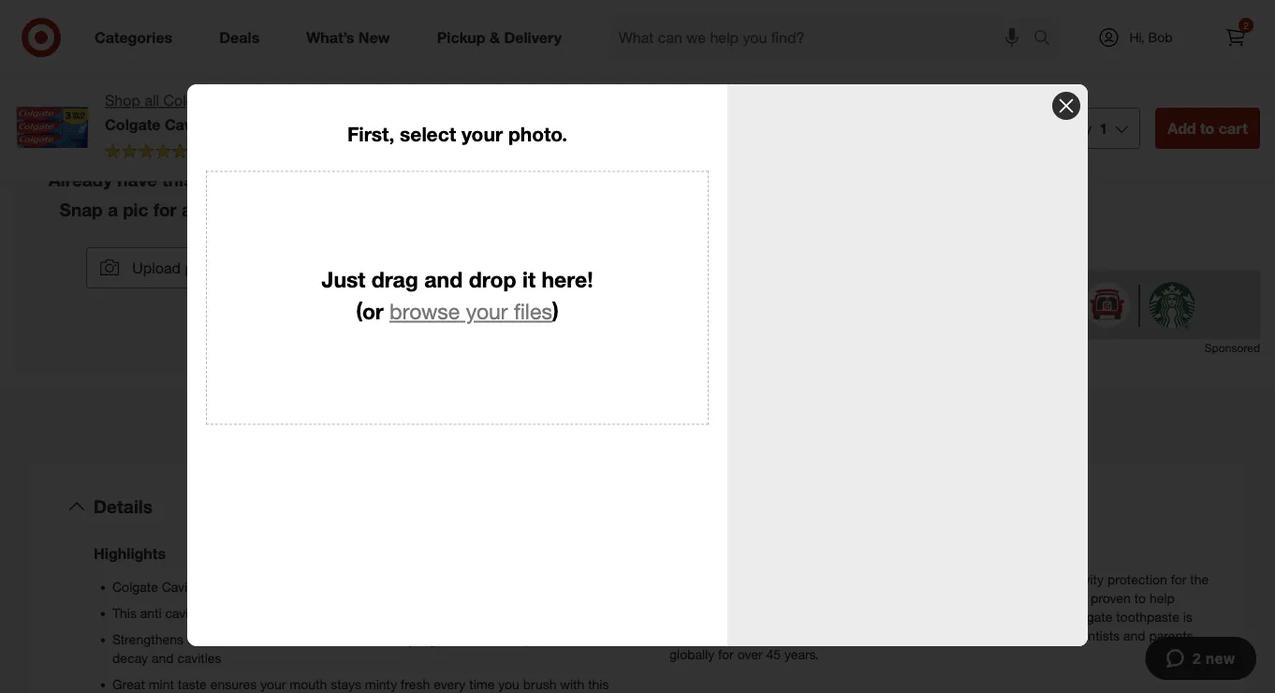 Task type: vqa. For each thing, say whether or not it's contained in the screenshot.
Bullseye Shop link
no



Task type: describe. For each thing, give the bounding box(es) containing it.
colgate right shop
[[163, 91, 216, 110]]

details button
[[45, 477, 1231, 537]]

mouth inside great mint taste ensures your mouth stays minty fresh every time you brush with this
[[290, 676, 327, 693]]

strengthens teeth enamel with active fluoride, a key ingredient that helps prevent tooth decay and cavities
[[112, 632, 621, 667]]

fluoride for provides
[[920, 572, 967, 588]]

colgate cavity protection fluoride toothpaste - great regular flavor, 6 of 7 image
[[323, 0, 615, 68]]

your left "photo." at left
[[462, 122, 503, 146]]

)
[[553, 299, 559, 325]]

globally
[[670, 646, 715, 663]]

of
[[968, 144, 979, 161]]

to inside button
[[1201, 119, 1215, 137]]

this inside description colgate cavity protection toothpaste with fluoride provides trusted cavity protection for the entire family. formulated with active fluoride, this toothpaste is clinically proven to help strengthen teeth and leave your mouth feeling fresh and clean. this colgate toothpaste is ada (american dental association) accepted. it has been trusted by dentists and parents globally for over 45 years.
[[1040, 609, 1064, 625]]

pic
[[123, 199, 148, 220]]

here!
[[542, 266, 593, 292]]

about
[[560, 420, 622, 446]]

dental
[[763, 628, 801, 644]]

first,
[[348, 122, 395, 146]]

association)
[[804, 628, 876, 644]]

2 link
[[1216, 17, 1257, 58]]

on
[[885, 144, 899, 161]]

a right at
[[680, 188, 688, 206]]

details
[[94, 496, 153, 517]]

this anti cavity toothpaste cleans teeth thoroughly, for a cleaner mouth feel
[[112, 605, 552, 622]]

with up feeling
[[892, 572, 916, 588]]

drop
[[469, 266, 517, 292]]

about this item
[[560, 420, 716, 446]]

all inside the already have this product? snap a pic for all to see!
[[182, 199, 201, 220]]

for down (american at the right of page
[[719, 646, 734, 663]]

shop all colgate colgate cavity protection fluoride toothpaste great regular flavor - 6oz/3pk
[[105, 91, 656, 133]]

upload photo
[[132, 259, 224, 277]]

with
[[698, 85, 724, 101]]

protection up the enamel
[[202, 579, 262, 595]]

strengthens
[[112, 632, 184, 648]]

(or
[[356, 299, 384, 325]]

flavor
[[541, 115, 585, 133]]

2 pay from the top
[[698, 144, 720, 161]]

colgate inside the buy 1, get 1 30% off select colgate oral care in-store or online ∙
[[891, 3, 946, 21]]

30%
[[786, 3, 817, 21]]

0 horizontal spatial this
[[112, 605, 137, 622]]

a left cleaner
[[432, 605, 439, 622]]

0 horizontal spatial 4
[[737, 144, 744, 161]]

helps
[[508, 632, 539, 648]]

save 5% every day with redcard
[[698, 63, 832, 101]]

gluten
[[698, 226, 737, 243]]

add
[[1168, 119, 1197, 137]]

add to cart button
[[1156, 108, 1261, 149]]

minty
[[365, 676, 397, 693]]

redcard
[[728, 85, 780, 101]]

sponsored
[[1205, 341, 1261, 355]]

protection inside shop all colgate colgate cavity protection fluoride toothpaste great regular flavor - 6oz/3pk
[[214, 115, 288, 133]]

cavity inside shop all colgate colgate cavity protection fluoride toothpaste great regular flavor - 6oz/3pk
[[165, 115, 210, 133]]

this left item
[[627, 420, 665, 446]]

with up leave
[[817, 590, 841, 607]]

a inside the already have this product? snap a pic for all to see!
[[108, 199, 118, 220]]

been
[[977, 628, 1007, 644]]

1 horizontal spatial toothpaste
[[958, 590, 1021, 607]]

feel
[[531, 605, 552, 622]]

upload
[[132, 259, 181, 277]]

and up dental
[[770, 609, 792, 625]]

colgate up anti
[[112, 579, 158, 595]]

fresh inside great mint taste ensures your mouth stays minty fresh every time you brush with this
[[401, 676, 430, 693]]

cavities
[[177, 650, 222, 667]]

item
[[671, 420, 716, 446]]

accepted.
[[880, 628, 938, 644]]

browse
[[390, 299, 460, 325]]

interest-
[[748, 144, 797, 161]]

advertisement region
[[660, 270, 1261, 340]]

description colgate cavity protection toothpaste with fluoride provides trusted cavity protection for the entire family. formulated with active fluoride, this toothpaste is clinically proven to help strengthen teeth and leave your mouth feeling fresh and clean. this colgate toothpaste is ada (american dental association) accepted. it has been trusted by dentists and parents globally for over 45 years.
[[670, 544, 1210, 663]]

at
[[660, 188, 676, 206]]

fresh inside description colgate cavity protection toothpaste with fluoride provides trusted cavity protection for the entire family. formulated with active fluoride, this toothpaste is clinically proven to help strengthen teeth and leave your mouth feeling fresh and clean. this colgate toothpaste is ada (american dental association) accepted. it has been trusted by dentists and parents globally for over 45 years.
[[943, 609, 972, 625]]

mint
[[149, 676, 174, 693]]

teeth inside description colgate cavity protection toothpaste with fluoride provides trusted cavity protection for the entire family. formulated with active fluoride, this toothpaste is clinically proven to help strengthen teeth and leave your mouth feeling fresh and clean. this colgate toothpaste is ada (american dental association) accepted. it has been trusted by dentists and parents globally for over 45 years.
[[737, 609, 767, 625]]

help
[[1150, 590, 1176, 607]]

fluoride for toothpaste
[[292, 115, 350, 133]]

with inside great mint taste ensures your mouth stays minty fresh every time you brush with this
[[560, 676, 585, 693]]

free
[[797, 144, 820, 161]]

0 vertical spatial trusted
[[1025, 572, 1067, 588]]

and inside strengthens teeth enamel with active fluoride, a key ingredient that helps prevent tooth decay and cavities
[[152, 650, 174, 667]]

select inside the buy 1, get 1 30% off select colgate oral care in-store or online ∙
[[844, 3, 886, 21]]

pay in 4 pay in 4 interest-free payments on purchases of $30.00-$1,500.00
[[698, 123, 1085, 161]]

ingredient
[[419, 632, 478, 648]]

image of colgate cavity protection fluoride toothpaste great regular flavor - 6oz/3pk image
[[15, 90, 90, 165]]

online
[[762, 23, 800, 40]]

leave
[[796, 609, 826, 625]]

photo.
[[509, 122, 568, 146]]

cleans
[[270, 605, 308, 622]]

product?
[[198, 169, 274, 191]]

get
[[746, 3, 769, 21]]

and left parents
[[1124, 628, 1146, 644]]

decay
[[112, 650, 148, 667]]

it
[[941, 628, 949, 644]]

colgate up dentists
[[1067, 609, 1113, 625]]

provides
[[971, 572, 1021, 588]]

1,
[[729, 3, 742, 21]]

great inside great mint taste ensures your mouth stays minty fresh every time you brush with this
[[112, 676, 145, 693]]

parents
[[1150, 628, 1194, 644]]

save
[[698, 63, 732, 81]]

0 vertical spatial 4
[[745, 123, 753, 141]]

entire
[[670, 590, 703, 607]]

files
[[514, 299, 553, 325]]

colgate up entire
[[670, 572, 715, 588]]

or
[[747, 23, 759, 40]]

gluten free
[[698, 226, 766, 243]]

∙
[[804, 23, 807, 40]]

protection inside description colgate cavity protection toothpaste with fluoride provides trusted cavity protection for the entire family. formulated with active fluoride, this toothpaste is clinically proven to help strengthen teeth and leave your mouth feeling fresh and clean. this colgate toothpaste is ada (american dental association) accepted. it has been trusted by dentists and parents globally for over 45 years.
[[759, 572, 819, 588]]

0 horizontal spatial cavity
[[165, 605, 199, 622]]

have
[[117, 169, 157, 191]]

shop
[[105, 91, 140, 110]]

1 horizontal spatial mouth
[[490, 605, 527, 622]]

thoroughly,
[[345, 605, 409, 622]]

buy 1, get 1 30% off select colgate oral care in-store or online ∙
[[698, 3, 1014, 40]]

dialog containing just drag and drop it here!
[[187, 84, 1088, 646]]

just drag and drop it here! (or browse your files )
[[322, 266, 593, 325]]

6oz/3pk
[[599, 115, 656, 133]]

store
[[714, 23, 743, 40]]

for up the key
[[413, 605, 429, 622]]

family.
[[707, 590, 743, 607]]

payments
[[823, 144, 881, 161]]

this inside the already have this product? snap a pic for all to see!
[[162, 169, 193, 191]]

protection
[[1108, 572, 1168, 588]]

see!
[[228, 199, 263, 220]]

with up this anti cavity toothpaste cleans teeth thoroughly, for a cleaner mouth feel
[[334, 579, 359, 595]]



Task type: locate. For each thing, give the bounding box(es) containing it.
fluoride, up feeling
[[883, 590, 930, 607]]

your inside just drag and drop it here! (or browse your files )
[[466, 299, 508, 325]]

45
[[767, 646, 781, 663]]

dentists
[[1074, 628, 1120, 644]]

buy
[[698, 3, 725, 21]]

0 horizontal spatial toothpaste
[[266, 579, 331, 595]]

trusted up clinically
[[1025, 572, 1067, 588]]

a left pic
[[108, 199, 118, 220]]

0 horizontal spatial mouth
[[290, 676, 327, 693]]

1 vertical spatial active
[[295, 632, 330, 648]]

every inside save 5% every day with redcard
[[763, 63, 802, 81]]

active inside description colgate cavity protection toothpaste with fluoride provides trusted cavity protection for the entire family. formulated with active fluoride, this toothpaste is clinically proven to help strengthen teeth and leave your mouth feeling fresh and clean. this colgate toothpaste is ada (american dental association) accepted. it has been trusted by dentists and parents globally for over 45 years.
[[845, 590, 879, 607]]

(american
[[699, 628, 759, 644]]

1 vertical spatial every
[[434, 676, 466, 693]]

for inside the already have this product? snap a pic for all to see!
[[153, 199, 177, 220]]

every inside great mint taste ensures your mouth stays minty fresh every time you brush with this
[[434, 676, 466, 693]]

is up clean.
[[1025, 590, 1034, 607]]

1 horizontal spatial teeth
[[312, 605, 342, 622]]

mouth up accepted.
[[859, 609, 897, 625]]

add to cart
[[1168, 119, 1249, 137]]

cavity inside description colgate cavity protection toothpaste with fluoride provides trusted cavity protection for the entire family. formulated with active fluoride, this toothpaste is clinically proven to help strengthen teeth and leave your mouth feeling fresh and clean. this colgate toothpaste is ada (american dental association) accepted. it has been trusted by dentists and parents globally for over 45 years.
[[719, 572, 756, 588]]

teeth up cavities on the bottom left of the page
[[187, 632, 217, 648]]

$30.00-
[[983, 144, 1027, 161]]

1 horizontal spatial fresh
[[943, 609, 972, 625]]

to right add
[[1201, 119, 1215, 137]]

1 vertical spatial 4
[[737, 144, 744, 161]]

teeth inside strengthens teeth enamel with active fluoride, a key ingredient that helps prevent tooth decay and cavities
[[187, 632, 217, 648]]

0 vertical spatial cavity
[[1070, 572, 1104, 588]]

description
[[670, 544, 752, 563]]

fluoride inside shop all colgate colgate cavity protection fluoride toothpaste great regular flavor - 6oz/3pk
[[292, 115, 350, 133]]

image gallery element
[[15, 0, 615, 375]]

0 horizontal spatial fresh
[[401, 676, 430, 693]]

1 horizontal spatial this
[[1040, 609, 1064, 625]]

formulated
[[746, 590, 813, 607]]

0 horizontal spatial active
[[295, 632, 330, 648]]

to
[[1201, 119, 1215, 137], [206, 199, 223, 220], [1135, 590, 1147, 607]]

1 horizontal spatial is
[[1184, 609, 1193, 625]]

this right have
[[162, 169, 193, 191]]

0 vertical spatial fluoride,
[[883, 590, 930, 607]]

2
[[1244, 19, 1249, 31]]

0 horizontal spatial teeth
[[187, 632, 217, 648]]

and up been
[[976, 609, 998, 625]]

mouth left stays at bottom left
[[290, 676, 327, 693]]

is up parents
[[1184, 609, 1193, 625]]

toothpaste inside shop all colgate colgate cavity protection fluoride toothpaste great regular flavor - 6oz/3pk
[[355, 115, 434, 133]]

to inside description colgate cavity protection toothpaste with fluoride provides trusted cavity protection for the entire family. formulated with active fluoride, this toothpaste is clinically proven to help strengthen teeth and leave your mouth feeling fresh and clean. this colgate toothpaste is ada (american dental association) accepted. it has been trusted by dentists and parents globally for over 45 years.
[[1135, 590, 1147, 607]]

0 horizontal spatial is
[[1025, 590, 1034, 607]]

toothpaste
[[355, 115, 434, 133], [823, 572, 888, 588], [266, 579, 331, 595]]

all inside shop all colgate colgate cavity protection fluoride toothpaste great regular flavor - 6oz/3pk
[[145, 91, 159, 110]]

clean.
[[1001, 609, 1036, 625]]

active down this anti cavity toothpaste cleans teeth thoroughly, for a cleaner mouth feel
[[295, 632, 330, 648]]

snap
[[60, 199, 103, 220]]

1 horizontal spatial 4
[[745, 123, 753, 141]]

great left "regular"
[[438, 115, 477, 133]]

2 horizontal spatial to
[[1201, 119, 1215, 137]]

trusted down clean.
[[1011, 628, 1052, 644]]

for left the
[[1172, 572, 1187, 588]]

1 horizontal spatial active
[[845, 590, 879, 607]]

1 vertical spatial in
[[723, 144, 733, 161]]

cart
[[1219, 119, 1249, 137]]

toothpaste
[[958, 590, 1021, 607], [203, 605, 266, 622], [1117, 609, 1180, 625]]

first, select your photo.
[[348, 122, 568, 146]]

regular
[[482, 115, 537, 133]]

with inside strengthens teeth enamel with active fluoride, a key ingredient that helps prevent tooth decay and cavities
[[268, 632, 292, 648]]

0 horizontal spatial great
[[112, 676, 145, 693]]

your down 'drop'
[[466, 299, 508, 325]]

1 horizontal spatial select
[[844, 3, 886, 21]]

in
[[728, 123, 741, 141], [723, 144, 733, 161]]

protection up formulated
[[759, 572, 819, 588]]

this down tooth
[[588, 676, 609, 693]]

glance
[[693, 188, 740, 206]]

4 left interest-
[[737, 144, 744, 161]]

2 horizontal spatial toothpaste
[[823, 572, 888, 588]]

colgate left oral
[[891, 3, 946, 21]]

brush
[[523, 676, 557, 693]]

fresh up 'has'
[[943, 609, 972, 625]]

highlights
[[94, 544, 166, 563]]

fluoride inside description colgate cavity protection toothpaste with fluoride provides trusted cavity protection for the entire family. formulated with active fluoride, this toothpaste is clinically proven to help strengthen teeth and leave your mouth feeling fresh and clean. this colgate toothpaste is ada (american dental association) accepted. it has been trusted by dentists and parents globally for over 45 years.
[[920, 572, 967, 588]]

0 horizontal spatial to
[[206, 199, 223, 220]]

toothpaste down provides
[[958, 590, 1021, 607]]

in left interest-
[[723, 144, 733, 161]]

dialog
[[187, 84, 1088, 646]]

select inside dialog
[[400, 122, 456, 146]]

you
[[499, 676, 520, 693]]

1 vertical spatial cavity
[[165, 605, 199, 622]]

colgate
[[891, 3, 946, 21], [163, 91, 216, 110], [105, 115, 161, 133], [670, 572, 715, 588], [112, 579, 158, 595], [1067, 609, 1113, 625]]

fluoride, inside strengthens teeth enamel with active fluoride, a key ingredient that helps prevent tooth decay and cavities
[[334, 632, 381, 648]]

2 horizontal spatial mouth
[[859, 609, 897, 625]]

cleaner
[[443, 605, 486, 622]]

cavity right anti
[[165, 605, 199, 622]]

1 vertical spatial fresh
[[401, 676, 430, 693]]

0 vertical spatial great
[[438, 115, 477, 133]]

fresh right minty
[[401, 676, 430, 693]]

search
[[1026, 30, 1071, 48]]

proven
[[1091, 590, 1131, 607]]

taste
[[178, 676, 207, 693]]

off
[[821, 3, 839, 21]]

the
[[1191, 572, 1210, 588]]

0 vertical spatial every
[[763, 63, 802, 81]]

a left the key
[[384, 632, 391, 648]]

1 vertical spatial fluoride,
[[334, 632, 381, 648]]

mouth up helps
[[490, 605, 527, 622]]

and inside just drag and drop it here! (or browse your files )
[[424, 266, 463, 292]]

What can we help you find? suggestions appear below search field
[[608, 17, 1039, 58]]

2 horizontal spatial toothpaste
[[1117, 609, 1180, 625]]

0 vertical spatial pay
[[698, 123, 724, 141]]

to left "see!"
[[206, 199, 223, 220]]

to down protection
[[1135, 590, 1147, 607]]

your up "association)"
[[830, 609, 855, 625]]

1 vertical spatial great
[[112, 676, 145, 693]]

4 up interest-
[[745, 123, 753, 141]]

this inside description colgate cavity protection toothpaste with fluoride provides trusted cavity protection for the entire family. formulated with active fluoride, this toothpaste is clinically proven to help strengthen teeth and leave your mouth feeling fresh and clean. this colgate toothpaste is ada (american dental association) accepted. it has been trusted by dentists and parents globally for over 45 years.
[[933, 590, 954, 607]]

buy 1, get 1 30% off select colgate oral care link
[[698, 3, 1014, 21]]

1 vertical spatial pay
[[698, 144, 720, 161]]

cavity inside description colgate cavity protection toothpaste with fluoride provides trusted cavity protection for the entire family. formulated with active fluoride, this toothpaste is clinically proven to help strengthen teeth and leave your mouth feeling fresh and clean. this colgate toothpaste is ada (american dental association) accepted. it has been trusted by dentists and parents globally for over 45 years.
[[1070, 572, 1104, 588]]

2 horizontal spatial fluoride
[[920, 572, 967, 588]]

search button
[[1026, 17, 1071, 62]]

-
[[589, 115, 595, 133]]

0 horizontal spatial fluoride,
[[334, 632, 381, 648]]

this down clinically
[[1040, 609, 1064, 625]]

1 horizontal spatial fluoride,
[[883, 590, 930, 607]]

1 pay from the top
[[698, 123, 724, 141]]

at a glance
[[660, 188, 740, 206]]

care
[[982, 3, 1014, 21]]

ada
[[670, 628, 696, 644]]

oral
[[951, 3, 978, 21]]

this left anti
[[112, 605, 137, 622]]

every left time at the bottom
[[434, 676, 466, 693]]

to inside the already have this product? snap a pic for all to see!
[[206, 199, 223, 220]]

1 vertical spatial trusted
[[1011, 628, 1052, 644]]

this
[[162, 169, 193, 191], [627, 420, 665, 446], [933, 590, 954, 607], [588, 676, 609, 693]]

0 vertical spatial is
[[1025, 590, 1034, 607]]

feeling
[[900, 609, 939, 625]]

$1,500.00
[[1027, 144, 1085, 161]]

1 vertical spatial select
[[400, 122, 456, 146]]

gluten free button
[[660, 214, 766, 255]]

protection up product?
[[214, 115, 288, 133]]

and up browse
[[424, 266, 463, 292]]

1 vertical spatial all
[[182, 199, 201, 220]]

teeth
[[312, 605, 342, 622], [737, 609, 767, 625], [187, 632, 217, 648]]

key
[[395, 632, 415, 648]]

stays
[[331, 676, 361, 693]]

with right brush
[[560, 676, 585, 693]]

0 vertical spatial active
[[845, 590, 879, 607]]

your inside great mint taste ensures your mouth stays minty fresh every time you brush with this
[[261, 676, 286, 693]]

0 vertical spatial all
[[145, 91, 159, 110]]

colgate down shop
[[105, 115, 161, 133]]

0 vertical spatial to
[[1201, 119, 1215, 137]]

for right pic
[[153, 199, 177, 220]]

years.
[[785, 646, 819, 663]]

colgate cavity protection toothpaste with fluoride
[[112, 579, 410, 595]]

cavity up product?
[[165, 115, 210, 133]]

in down redcard
[[728, 123, 741, 141]]

1 horizontal spatial great
[[438, 115, 477, 133]]

2 vertical spatial to
[[1135, 590, 1147, 607]]

pay up the glance
[[698, 144, 720, 161]]

0 horizontal spatial select
[[400, 122, 456, 146]]

toothpaste inside description colgate cavity protection toothpaste with fluoride provides trusted cavity protection for the entire family. formulated with active fluoride, this toothpaste is clinically proven to help strengthen teeth and leave your mouth feeling fresh and clean. this colgate toothpaste is ada (american dental association) accepted. it has been trusted by dentists and parents globally for over 45 years.
[[823, 572, 888, 588]]

1 horizontal spatial all
[[182, 199, 201, 220]]

teeth up (american at the right of page
[[737, 609, 767, 625]]

0 vertical spatial select
[[844, 3, 886, 21]]

every right 5%
[[763, 63, 802, 81]]

fluoride, down thoroughly,
[[334, 632, 381, 648]]

photo
[[185, 259, 224, 277]]

purchases
[[903, 144, 964, 161]]

all right shop
[[145, 91, 159, 110]]

1 horizontal spatial toothpaste
[[355, 115, 434, 133]]

fluoride, inside description colgate cavity protection toothpaste with fluoride provides trusted cavity protection for the entire family. formulated with active fluoride, this toothpaste is clinically proven to help strengthen teeth and leave your mouth feeling fresh and clean. this colgate toothpaste is ada (american dental association) accepted. it has been trusted by dentists and parents globally for over 45 years.
[[883, 590, 930, 607]]

1 vertical spatial to
[[206, 199, 223, 220]]

5%
[[736, 63, 759, 81]]

0 horizontal spatial all
[[145, 91, 159, 110]]

1 horizontal spatial cavity
[[1070, 572, 1104, 588]]

in-
[[698, 23, 714, 40]]

great inside shop all colgate colgate cavity protection fluoride toothpaste great regular flavor - 6oz/3pk
[[438, 115, 477, 133]]

2 horizontal spatial teeth
[[737, 609, 767, 625]]

1 horizontal spatial fluoride
[[362, 579, 410, 595]]

drag
[[372, 266, 419, 292]]

colgate cavity protection fluoride toothpaste - great regular flavor, 5 of 7 image
[[15, 0, 308, 68]]

0 vertical spatial in
[[728, 123, 741, 141]]

this up feeling
[[933, 590, 954, 607]]

strengthen
[[670, 609, 733, 625]]

a inside strengthens teeth enamel with active fluoride, a key ingredient that helps prevent tooth decay and cavities
[[384, 632, 391, 648]]

teeth right cleans
[[312, 605, 342, 622]]

tooth
[[591, 632, 621, 648]]

cavity up proven
[[1070, 572, 1104, 588]]

1 vertical spatial is
[[1184, 609, 1193, 625]]

active
[[845, 590, 879, 607], [295, 632, 330, 648]]

this
[[112, 605, 137, 622], [1040, 609, 1064, 625]]

your inside description colgate cavity protection toothpaste with fluoride provides trusted cavity protection for the entire family. formulated with active fluoride, this toothpaste is clinically proven to help strengthen teeth and leave your mouth feeling fresh and clean. this colgate toothpaste is ada (american dental association) accepted. it has been trusted by dentists and parents globally for over 45 years.
[[830, 609, 855, 625]]

your right ensures
[[261, 676, 286, 693]]

this inside great mint taste ensures your mouth stays minty fresh every time you brush with this
[[588, 676, 609, 693]]

is
[[1025, 590, 1034, 607], [1184, 609, 1193, 625]]

select right first,
[[400, 122, 456, 146]]

cavity up family.
[[719, 572, 756, 588]]

all down product?
[[182, 199, 201, 220]]

active inside strengthens teeth enamel with active fluoride, a key ingredient that helps prevent tooth decay and cavities
[[295, 632, 330, 648]]

just
[[322, 266, 366, 292]]

pay down the with
[[698, 123, 724, 141]]

mouth inside description colgate cavity protection toothpaste with fluoride provides trusted cavity protection for the entire family. formulated with active fluoride, this toothpaste is clinically proven to help strengthen teeth and leave your mouth feeling fresh and clean. this colgate toothpaste is ada (american dental association) accepted. it has been trusted by dentists and parents globally for over 45 years.
[[859, 609, 897, 625]]

with down cleans
[[268, 632, 292, 648]]

prevent
[[543, 632, 587, 648]]

has
[[953, 628, 973, 644]]

1 horizontal spatial every
[[763, 63, 802, 81]]

great down decay
[[112, 676, 145, 693]]

fresh
[[943, 609, 972, 625], [401, 676, 430, 693]]

select
[[844, 3, 886, 21], [400, 122, 456, 146]]

cavity down highlights
[[162, 579, 198, 595]]

toothpaste down help
[[1117, 609, 1180, 625]]

toothpaste up the enamel
[[203, 605, 266, 622]]

0 vertical spatial fresh
[[943, 609, 972, 625]]

0 horizontal spatial fluoride
[[292, 115, 350, 133]]

for
[[153, 199, 177, 220], [1172, 572, 1187, 588], [413, 605, 429, 622], [719, 646, 734, 663]]

select right the off
[[844, 3, 886, 21]]

active up "association)"
[[845, 590, 879, 607]]

and down strengthens at the bottom of page
[[152, 650, 174, 667]]

0 horizontal spatial every
[[434, 676, 466, 693]]

1 horizontal spatial to
[[1135, 590, 1147, 607]]

0 horizontal spatial toothpaste
[[203, 605, 266, 622]]



